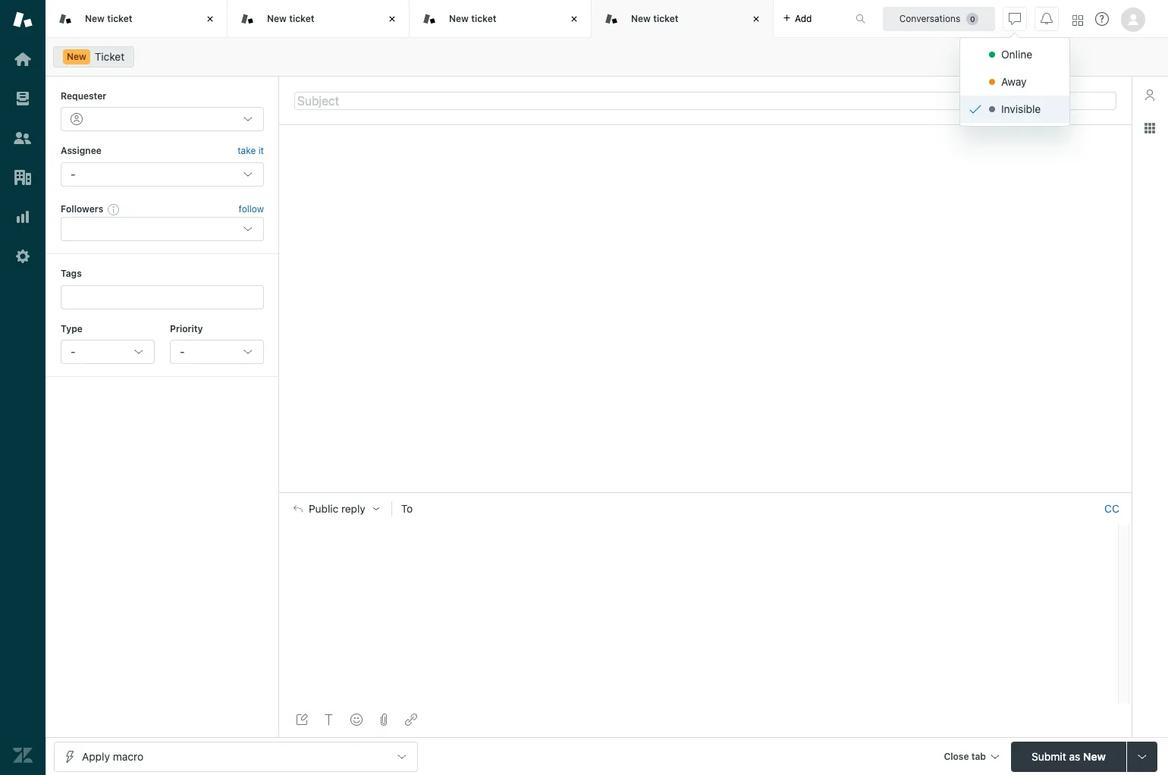 Task type: vqa. For each thing, say whether or not it's contained in the screenshot.
- 'popup button' to the right
yes



Task type: locate. For each thing, give the bounding box(es) containing it.
close
[[944, 751, 969, 762]]

close image for 3rd the new ticket 'tab' from right
[[385, 11, 400, 27]]

new
[[85, 13, 105, 24], [267, 13, 287, 24], [449, 13, 469, 24], [631, 13, 651, 24], [67, 51, 86, 62], [1083, 750, 1106, 763]]

ticket for 3rd the new ticket 'tab' from right
[[289, 13, 314, 24]]

new ticket
[[85, 13, 132, 24], [267, 13, 314, 24], [449, 13, 497, 24], [631, 13, 679, 24]]

followers element
[[61, 217, 264, 241]]

cc
[[1105, 502, 1120, 515]]

- inside assignee element
[[71, 167, 75, 180]]

menu
[[960, 37, 1071, 127]]

reply
[[341, 503, 365, 515]]

as
[[1069, 750, 1080, 763]]

- button down 'priority' on the top of page
[[170, 340, 264, 364]]

customers image
[[13, 128, 33, 148]]

Subject field
[[294, 91, 1117, 110]]

take
[[238, 145, 256, 157]]

-
[[71, 167, 75, 180], [71, 345, 75, 358], [180, 345, 185, 358]]

public
[[309, 503, 339, 515]]

0 horizontal spatial - button
[[61, 340, 155, 364]]

info on adding followers image
[[108, 203, 120, 215]]

close image
[[385, 11, 400, 27], [567, 11, 582, 27]]

1 horizontal spatial close image
[[749, 11, 764, 27]]

apply macro
[[82, 750, 143, 763]]

reporting image
[[13, 207, 33, 227]]

2 close image from the left
[[567, 11, 582, 27]]

- down 'priority' on the top of page
[[180, 345, 185, 358]]

views image
[[13, 89, 33, 108]]

close tab
[[944, 751, 986, 762]]

1 horizontal spatial close image
[[567, 11, 582, 27]]

follow
[[239, 203, 264, 215]]

new ticket tab
[[46, 0, 228, 38], [228, 0, 410, 38], [410, 0, 592, 38], [592, 0, 774, 38]]

followers
[[61, 203, 103, 215]]

2 new ticket tab from the left
[[228, 0, 410, 38]]

format text image
[[323, 714, 335, 726]]

ticket
[[107, 13, 132, 24], [289, 13, 314, 24], [471, 13, 497, 24], [653, 13, 679, 24]]

1 - button from the left
[[61, 340, 155, 364]]

- button for priority
[[170, 340, 264, 364]]

2 ticket from the left
[[289, 13, 314, 24]]

new for 3rd the new ticket 'tab' from right
[[267, 13, 287, 24]]

requester
[[61, 90, 106, 102]]

3 ticket from the left
[[471, 13, 497, 24]]

online
[[1001, 48, 1033, 61]]

new for 1st the new ticket 'tab' from the left
[[85, 13, 105, 24]]

- down assignee
[[71, 167, 75, 180]]

tabs tab list
[[46, 0, 840, 38]]

tags element
[[61, 285, 264, 309]]

0 horizontal spatial close image
[[203, 11, 218, 27]]

admin image
[[13, 247, 33, 266]]

insert emojis image
[[350, 714, 363, 726]]

zendesk support image
[[13, 10, 33, 30]]

draft mode image
[[296, 714, 308, 726]]

new for first the new ticket 'tab' from the right
[[631, 13, 651, 24]]

add button
[[774, 0, 821, 37]]

1 ticket from the left
[[107, 13, 132, 24]]

2 close image from the left
[[749, 11, 764, 27]]

- button down type
[[61, 340, 155, 364]]

conversations button
[[883, 6, 995, 31]]

get started image
[[13, 49, 33, 69]]

4 ticket from the left
[[653, 13, 679, 24]]

- for priority
[[180, 345, 185, 358]]

0 horizontal spatial close image
[[385, 11, 400, 27]]

close image
[[203, 11, 218, 27], [749, 11, 764, 27]]

- down type
[[71, 345, 75, 358]]

close tab button
[[937, 742, 1005, 774]]

3 new ticket from the left
[[449, 13, 497, 24]]

add
[[795, 13, 812, 24]]

1 horizontal spatial - button
[[170, 340, 264, 364]]

add link (cmd k) image
[[405, 714, 417, 726]]

ticket for 1st the new ticket 'tab' from the left
[[107, 13, 132, 24]]

1 close image from the left
[[385, 11, 400, 27]]

4 new ticket tab from the left
[[592, 0, 774, 38]]

3 new ticket tab from the left
[[410, 0, 592, 38]]

button displays agent's chat status as invisible. image
[[1009, 13, 1021, 25]]

- button
[[61, 340, 155, 364], [170, 340, 264, 364]]

1 close image from the left
[[203, 11, 218, 27]]

submit
[[1032, 750, 1066, 763]]

2 - button from the left
[[170, 340, 264, 364]]



Task type: describe. For each thing, give the bounding box(es) containing it.
apply
[[82, 750, 110, 763]]

type
[[61, 323, 83, 334]]

- for type
[[71, 345, 75, 358]]

to
[[401, 502, 413, 515]]

it
[[258, 145, 264, 157]]

ticket
[[95, 50, 125, 63]]

minimize composer image
[[699, 486, 712, 499]]

close image for first the new ticket 'tab' from the right
[[749, 11, 764, 27]]

- button for type
[[61, 340, 155, 364]]

priority
[[170, 323, 203, 334]]

1 new ticket from the left
[[85, 13, 132, 24]]

ticket for first the new ticket 'tab' from the right
[[653, 13, 679, 24]]

tab
[[972, 751, 986, 762]]

macro
[[113, 750, 143, 763]]

zendesk image
[[13, 746, 33, 765]]

follow button
[[239, 203, 264, 216]]

take it
[[238, 145, 264, 157]]

secondary element
[[46, 42, 1168, 72]]

add attachment image
[[378, 714, 390, 726]]

cc button
[[1105, 502, 1120, 516]]

conversations
[[899, 13, 961, 24]]

close image for 1st the new ticket 'tab' from the left
[[203, 11, 218, 27]]

main element
[[0, 0, 46, 775]]

tags
[[61, 268, 82, 279]]

invisible menu item
[[960, 96, 1070, 123]]

organizations image
[[13, 168, 33, 187]]

requester element
[[61, 107, 264, 132]]

get help image
[[1095, 12, 1109, 26]]

submit as new
[[1032, 750, 1106, 763]]

displays possible ticket submission types image
[[1136, 751, 1149, 763]]

4 new ticket from the left
[[631, 13, 679, 24]]

zendesk products image
[[1073, 15, 1083, 25]]

ticket for third the new ticket 'tab' from the left
[[471, 13, 497, 24]]

public reply button
[[280, 493, 391, 525]]

assignee element
[[61, 162, 264, 186]]

new for third the new ticket 'tab' from the left
[[449, 13, 469, 24]]

assignee
[[61, 145, 102, 157]]

invisible
[[1001, 102, 1041, 115]]

apps image
[[1144, 122, 1156, 134]]

menu containing online
[[960, 37, 1071, 127]]

2 new ticket from the left
[[267, 13, 314, 24]]

new inside secondary element
[[67, 51, 86, 62]]

public reply
[[309, 503, 365, 515]]

notifications image
[[1041, 13, 1053, 25]]

away
[[1001, 75, 1027, 88]]

close image for third the new ticket 'tab' from the left
[[567, 11, 582, 27]]

customer context image
[[1144, 89, 1156, 101]]

take it button
[[238, 144, 264, 159]]

1 new ticket tab from the left
[[46, 0, 228, 38]]



